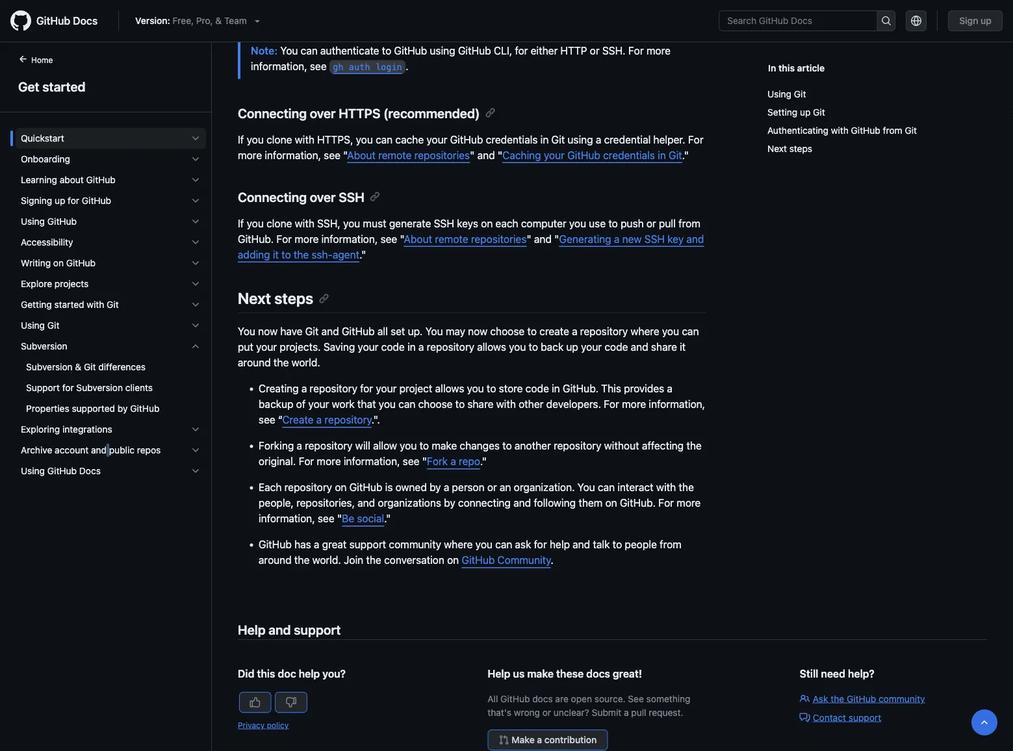 Task type: vqa. For each thing, say whether or not it's contained in the screenshot.
reviewing to the bottom
no



Task type: describe. For each thing, give the bounding box(es) containing it.
and up provides
[[631, 341, 648, 353]]

around inside you now have git and github all set up. you may now choose to create a repository where you can put your projects. saving your code in a repository allows you to back up your code and share it around the world.
[[238, 356, 271, 369]]

github inside if you clone with https, you can cache your github credentials in git using a credential helper. for more information, see "
[[450, 133, 483, 146]]

sc 9kayk9 0 image for using github
[[190, 216, 201, 227]]

to inside you can authenticate to github using github cli, for either http or ssh. for more information, see
[[382, 44, 391, 57]]

you inside github has a great support community where you can ask for help and talk to people from around the world. join the conversation on
[[476, 538, 493, 551]]

your right the put
[[256, 341, 277, 353]]

talk
[[593, 538, 610, 551]]

and inside generating a new ssh key and adding it to the ssh-agent
[[687, 233, 704, 245]]

around inside github has a great support community where you can ask for help and talk to people from around the world. join the conversation on
[[259, 554, 292, 566]]

a right fork on the bottom left of page
[[451, 455, 456, 467]]

explore projects button
[[16, 274, 206, 294]]

can inside each repository on github is owned by a person or an organization. you can interact with the people, repositories, and organizations by connecting and following them on github. for more information, see "
[[598, 481, 615, 493]]

did
[[238, 668, 254, 680]]

git inside authenticating with github from git link
[[905, 125, 917, 136]]

2 horizontal spatial support
[[849, 712, 881, 723]]

in inside creating a repository for your project allows you to store code in github. this provides a backup of your work that you can choose to share with other developers. for more information, see "
[[552, 382, 560, 395]]

with inside each repository on github is owned by a person or an organization. you can interact with the people, repositories, and organizations by connecting and following them on github. for more information, see "
[[656, 481, 676, 493]]

signing
[[21, 195, 52, 206]]

1 vertical spatial steps
[[274, 289, 313, 307]]

ask the github community
[[813, 693, 925, 704]]

for inside creating a repository for your project allows you to store code in github. this provides a backup of your work that you can choose to share with other developers. for more information, see "
[[604, 398, 619, 410]]

are
[[555, 693, 569, 704]]

your up create a repository link
[[308, 398, 329, 410]]

1 vertical spatial help
[[299, 668, 320, 680]]

sc 9kayk9 0 image for learning about github
[[190, 175, 201, 185]]

home link
[[13, 54, 74, 67]]

an
[[500, 481, 511, 493]]

on up repositories,
[[335, 481, 347, 493]]

contact support link
[[800, 712, 881, 723]]

get started element
[[0, 53, 212, 750]]

sc 9kayk9 0 image for archive account and public repos
[[190, 445, 201, 456]]

onboarding
[[21, 154, 70, 164]]

using git inside dropdown button
[[21, 320, 59, 331]]

or inside all github docs are open source. see something that's wrong or unclear? submit a pull request.
[[543, 707, 551, 718]]

.".
[[372, 414, 380, 426]]

world. inside you now have git and github all set up. you may now choose to create a repository where you can put your projects. saving your code in a repository allows you to back up your code and share it around the world.
[[292, 356, 320, 369]]

either inside you can authenticate to github using github cli, for either http or ssh. for more information, see
[[531, 44, 558, 57]]

more inside creating a repository for your project allows you to store code in github. this provides a backup of your work that you can choose to share with other developers. for more information, see "
[[622, 398, 646, 410]]

connecting
[[458, 497, 511, 509]]

0 vertical spatial using git
[[768, 89, 806, 99]]

privacy
[[238, 721, 265, 730]]

http
[[561, 44, 587, 57]]

git inside if you clone with https, you can cache your github credentials in git using a credential helper. for more information, see "
[[551, 133, 565, 146]]

see inside creating a repository for your project allows you to store code in github. this provides a backup of your work that you can choose to share with other developers. for more information, see "
[[259, 414, 275, 426]]

authenticating with github from git
[[768, 125, 917, 136]]

cli,
[[494, 44, 512, 57]]

sc 9kayk9 0 image for exploring integrations
[[190, 424, 201, 435]]

fork a repo ."
[[427, 455, 487, 467]]

your right caching at the top of page
[[544, 149, 565, 161]]

with inside getting started with git dropdown button
[[87, 299, 104, 310]]

forking
[[259, 440, 294, 452]]

support for subversion clients
[[26, 382, 153, 393]]

put
[[238, 341, 253, 353]]

can inside github has a great support community where you can ask for help and talk to people from around the world. join the conversation on
[[495, 538, 512, 551]]

original.
[[259, 455, 296, 467]]

can inside if you clone with https, you can cache your github credentials in git using a credential helper. for more information, see "
[[376, 133, 393, 146]]

projects
[[55, 278, 89, 289]]

2 vertical spatial by
[[444, 497, 455, 509]]

get started link
[[16, 77, 196, 96]]

and up be social ."
[[358, 497, 375, 509]]

1 horizontal spatial community
[[879, 693, 925, 704]]

either inside when you connect to a github repository from git, you will need to authenticate with github using either https or ssh.
[[238, 8, 265, 20]]

started for getting
[[54, 299, 84, 310]]

exploring
[[21, 424, 60, 435]]

1 horizontal spatial docs
[[586, 668, 610, 680]]

about for about remote repositories " and "
[[404, 233, 432, 245]]

a inside all github docs are open source. see something that's wrong or unclear? submit a pull request.
[[624, 707, 629, 718]]

." down changes
[[480, 455, 487, 467]]

for inside if you clone with ssh, you must generate ssh keys on each computer you use to push or pull from github. for more information, see "
[[276, 233, 292, 245]]

store
[[499, 382, 523, 395]]

1 vertical spatial https
[[339, 105, 380, 121]]

you inside you can authenticate to github using github cli, for either http or ssh. for more information, see
[[280, 44, 298, 57]]

quickstart button
[[16, 128, 206, 149]]

and up saving at the left top of page
[[321, 325, 339, 337]]

make a contribution
[[512, 735, 597, 745]]

a up of in the left of the page
[[301, 382, 307, 395]]

public
[[109, 445, 135, 456]]

0 vertical spatial next
[[768, 143, 787, 154]]

learning about github button
[[16, 170, 206, 190]]

when
[[238, 0, 265, 5]]

more inside if you clone with https, you can cache your github credentials in git using a credential helper. for more information, see "
[[238, 149, 262, 161]]

this for in
[[779, 62, 795, 73]]

" inside forking a repository will allow you to make changes to another repository without affecting the original. for more information, see "
[[422, 455, 427, 467]]

agent
[[333, 248, 359, 261]]

using git button
[[16, 315, 206, 336]]

version: free, pro, & team
[[135, 15, 247, 26]]

repositories,
[[296, 497, 355, 509]]

team
[[224, 15, 247, 26]]

using inside you can authenticate to github using github cli, for either http or ssh. for more information, see
[[430, 44, 455, 57]]

using github docs
[[21, 466, 101, 476]]

repository down work
[[325, 414, 372, 426]]

git down helper.
[[669, 149, 682, 161]]

another
[[515, 440, 551, 452]]

ask
[[813, 693, 828, 704]]

code inside creating a repository for your project allows you to store code in github. this provides a backup of your work that you can choose to share with other developers. for more information, see "
[[526, 382, 549, 395]]

github inside "dropdown button"
[[47, 466, 77, 476]]

1 vertical spatial need
[[821, 668, 845, 680]]

clients
[[125, 382, 153, 393]]

Search GitHub Docs search field
[[720, 11, 877, 31]]

generating a new ssh key and adding it to the ssh-agent
[[238, 233, 704, 261]]

the right join
[[366, 554, 381, 566]]

may
[[446, 325, 465, 337]]

github. inside creating a repository for your project allows you to store code in github. this provides a backup of your work that you can choose to share with other developers. for more information, see "
[[563, 382, 599, 395]]

1 now from the left
[[258, 325, 278, 337]]

a right create
[[316, 414, 322, 426]]

for inside if you clone with https, you can cache your github credentials in git using a credential helper. for more information, see "
[[688, 133, 704, 146]]

sign up link
[[948, 10, 1003, 31]]

" inside if you clone with https, you can cache your github credentials in git using a credential helper. for more information, see "
[[343, 149, 347, 161]]

can inside you now have git and github all set up. you may now choose to create a repository where you can put your projects. saving your code in a repository allows you to back up your code and share it around the world.
[[682, 325, 699, 337]]

scroll to top image
[[979, 717, 990, 728]]

sc 9kayk9 0 image for getting started with git
[[190, 300, 201, 310]]

integrations
[[62, 424, 112, 435]]

on inside if you clone with ssh, you must generate ssh keys on each computer you use to push or pull from github. for more information, see "
[[481, 217, 493, 229]]

up for setting
[[800, 107, 811, 118]]

work
[[332, 398, 355, 410]]

1 vertical spatial support
[[294, 622, 341, 637]]

subversion for subversion
[[21, 341, 67, 352]]

if for if you clone with ssh, you must generate ssh keys on each computer you use to push or pull from github. for more information, see "
[[238, 217, 244, 229]]

github community link
[[462, 554, 551, 566]]

docs inside using github docs "dropdown button"
[[79, 466, 101, 476]]

information, inside if you clone with https, you can cache your github credentials in git using a credential helper. for more information, see "
[[265, 149, 321, 161]]

0 vertical spatial .
[[406, 60, 409, 72]]

the inside forking a repository will allow you to make changes to another repository without affecting the original. for more information, see "
[[687, 440, 702, 452]]

for right support
[[62, 382, 74, 393]]

world. inside github has a great support community where you can ask for help and talk to people from around the world. join the conversation on
[[312, 554, 341, 566]]

a inside if you clone with https, you can cache your github credentials in git using a credential helper. for more information, see "
[[596, 133, 601, 146]]

great
[[322, 538, 347, 551]]

repository down may
[[427, 341, 474, 353]]

1 vertical spatial make
[[527, 668, 554, 680]]

and inside dropdown button
[[91, 445, 107, 456]]

can inside you can authenticate to github using github cli, for either http or ssh. for more information, see
[[301, 44, 318, 57]]

github docs
[[36, 15, 98, 27]]

." down must
[[359, 248, 366, 261]]

docs inside all github docs are open source. see something that's wrong or unclear? submit a pull request.
[[532, 693, 553, 704]]

on inside writing on github dropdown button
[[53, 258, 64, 268]]

clone for github.
[[266, 217, 292, 229]]

accessibility button
[[16, 232, 206, 253]]

caching
[[502, 149, 541, 161]]

organizations
[[378, 497, 441, 509]]

people,
[[259, 497, 294, 509]]

." down organizations
[[384, 512, 391, 525]]

git inside using git dropdown button
[[47, 320, 59, 331]]

1 horizontal spatial steps
[[789, 143, 812, 154]]

exploring integrations button
[[16, 419, 206, 440]]

signing up for github
[[21, 195, 111, 206]]

get started
[[18, 79, 85, 94]]

creating
[[259, 382, 299, 395]]

a inside each repository on github is owned by a person or an organization. you can interact with the people, repositories, and organizations by connecting and following them on github. for more information, see "
[[444, 481, 449, 493]]

writing on github button
[[16, 253, 206, 274]]

using github
[[21, 216, 77, 227]]

in down helper.
[[658, 149, 666, 161]]

using up setting
[[768, 89, 792, 99]]

sc 9kayk9 0 image for signing up for github
[[190, 196, 201, 206]]

sc 9kayk9 0 image for using github docs
[[190, 466, 201, 476]]

setting up git link
[[768, 103, 982, 122]]

doc
[[278, 668, 296, 680]]

backup
[[259, 398, 293, 410]]

in this article
[[768, 62, 825, 73]]

unclear?
[[554, 707, 589, 718]]

request.
[[649, 707, 683, 718]]

0 horizontal spatial code
[[381, 341, 405, 353]]

exploring integrations
[[21, 424, 112, 435]]

it inside generating a new ssh key and adding it to the ssh-agent
[[273, 248, 279, 261]]

help and support
[[238, 622, 341, 637]]

from inside github has a great support community where you can ask for help and talk to people from around the world. join the conversation on
[[660, 538, 682, 551]]

git inside using git link
[[794, 89, 806, 99]]

your right back
[[581, 341, 602, 353]]

learning about github
[[21, 174, 116, 185]]

connecting over https (recommended) link
[[238, 105, 496, 121]]

repository right "create"
[[580, 325, 628, 337]]

sign
[[959, 15, 978, 26]]

subversion element containing subversion
[[10, 336, 211, 419]]

your down all
[[358, 341, 379, 353]]

your up that
[[376, 382, 397, 395]]

create a repository .".
[[282, 414, 380, 426]]

wrong
[[514, 707, 540, 718]]

join
[[344, 554, 363, 566]]

https,
[[317, 133, 353, 146]]

see inside if you clone with ssh, you must generate ssh keys on each computer you use to push or pull from github. for more information, see "
[[381, 233, 397, 245]]

still need help?
[[800, 668, 875, 680]]

1 vertical spatial next
[[238, 289, 271, 307]]

for inside you can authenticate to github using github cli, for either http or ssh. for more information, see
[[515, 44, 528, 57]]

1 horizontal spatial next steps link
[[768, 140, 982, 158]]

if for if you clone with https, you can cache your github credentials in git using a credential helper. for more information, see "
[[238, 133, 244, 146]]

1 horizontal spatial by
[[430, 481, 441, 493]]

github inside you now have git and github all set up. you may now choose to create a repository where you can put your projects. saving your code in a repository allows you to back up your code and share it around the world.
[[342, 325, 375, 337]]

using git link
[[768, 85, 982, 103]]

information, inside each repository on github is owned by a person or an organization. you can interact with the people, repositories, and organizations by connecting and following them on github. for more information, see "
[[259, 512, 315, 525]]

0 horizontal spatial next steps link
[[238, 289, 329, 307]]

sc 9kayk9 0 image for onboarding
[[190, 154, 201, 164]]

explore projects
[[21, 278, 89, 289]]

git inside getting started with git dropdown button
[[107, 299, 119, 310]]

us
[[513, 668, 525, 680]]

see inside forking a repository will allow you to make changes to another repository without affecting the original. for more information, see "
[[403, 455, 419, 467]]

github inside github has a great support community where you can ask for help and talk to people from around the world. join the conversation on
[[259, 538, 292, 551]]

using for using github dropdown button
[[21, 216, 45, 227]]

information, inside if you clone with ssh, you must generate ssh keys on each computer you use to push or pull from github. for more information, see "
[[321, 233, 378, 245]]

credentials inside if you clone with https, you can cache your github credentials in git using a credential helper. for more information, see "
[[486, 133, 538, 146]]

you up the put
[[238, 325, 255, 337]]

2 vertical spatial subversion
[[76, 382, 123, 393]]

interact
[[618, 481, 654, 493]]

setting up git
[[768, 107, 825, 118]]

a down up.
[[418, 341, 424, 353]]

it inside you now have git and github all set up. you may now choose to create a repository where you can put your projects. saving your code in a repository allows you to back up your code and share it around the world.
[[680, 341, 686, 353]]

fork a repo link
[[427, 455, 480, 467]]

help us make these docs great!
[[488, 668, 642, 680]]

from inside if you clone with ssh, you must generate ssh keys on each computer you use to push or pull from github. for more information, see "
[[679, 217, 701, 229]]

computer
[[521, 217, 566, 229]]

the inside generating a new ssh key and adding it to the ssh-agent
[[294, 248, 309, 261]]

will inside forking a repository will allow you to make changes to another repository without affecting the original. for more information, see "
[[355, 440, 370, 452]]

more inside forking a repository will allow you to make changes to another repository without affecting the original. for more information, see "
[[317, 455, 341, 467]]

from down setting up git link
[[883, 125, 903, 136]]

writing
[[21, 258, 51, 268]]

a inside when you connect to a github repository from git, you will need to authenticate with github using either https or ssh.
[[341, 0, 346, 5]]

each
[[259, 481, 282, 493]]

subversion for subversion & git differences
[[26, 362, 73, 372]]

support inside github has a great support community where you can ask for help and talk to people from around the world. join the conversation on
[[349, 538, 386, 551]]



Task type: locate. For each thing, give the bounding box(es) containing it.
sc 9kayk9 0 image inside subversion dropdown button
[[190, 341, 201, 352]]

you?
[[323, 668, 346, 680]]

pro,
[[196, 15, 213, 26]]

ssh
[[339, 189, 365, 204], [434, 217, 454, 229], [644, 233, 665, 245]]

1 vertical spatial choose
[[418, 398, 453, 410]]

0 horizontal spatial ssh
[[339, 189, 365, 204]]

ssh. inside you can authenticate to github using github cli, for either http or ssh. for more information, see
[[602, 44, 626, 57]]

sc 9kayk9 0 image for subversion
[[190, 341, 201, 352]]

make inside forking a repository will allow you to make changes to another repository without affecting the original. for more information, see "
[[432, 440, 457, 452]]

1 vertical spatial next steps link
[[238, 289, 329, 307]]

be
[[342, 512, 354, 525]]

1 vertical spatial either
[[531, 44, 558, 57]]

select language: current language is english image
[[911, 16, 922, 26]]

ssh,
[[317, 217, 340, 229]]

writing on github
[[21, 258, 96, 268]]

1 vertical spatial .
[[551, 554, 554, 566]]

clone inside if you clone with https, you can cache your github credentials in git using a credential helper. for more information, see "
[[266, 133, 292, 146]]

code down set
[[381, 341, 405, 353]]

pull up key
[[659, 217, 676, 229]]

up inside signing up for github dropdown button
[[55, 195, 65, 206]]

2 sc 9kayk9 0 image from the top
[[190, 196, 201, 206]]

see down 'https,'
[[324, 149, 341, 161]]

github inside each repository on github is owned by a person or an organization. you can interact with the people, repositories, and organizations by connecting and following them on github. for more information, see "
[[349, 481, 382, 493]]

0 vertical spatial this
[[779, 62, 795, 73]]

by right owned
[[430, 481, 441, 493]]

a right has
[[314, 538, 319, 551]]

either left http
[[531, 44, 558, 57]]

for inside forking a repository will allow you to make changes to another repository without affecting the original. for more information, see "
[[299, 455, 314, 467]]

over for https
[[310, 105, 336, 121]]

subversion inside dropdown button
[[21, 341, 67, 352]]

up inside sign up link
[[981, 15, 992, 26]]

0 vertical spatial connecting
[[238, 105, 307, 121]]

ssh. down connect
[[316, 8, 339, 20]]

on
[[481, 217, 493, 229], [53, 258, 64, 268], [335, 481, 347, 493], [605, 497, 617, 509], [447, 554, 459, 566]]

can inside creating a repository for your project allows you to store code in github. this provides a backup of your work that you can choose to share with other developers. for more information, see "
[[399, 398, 416, 410]]

1 subversion element from the top
[[10, 336, 211, 419]]

learning
[[21, 174, 57, 185]]

by down support for subversion clients link
[[117, 403, 128, 414]]

0 vertical spatial started
[[42, 79, 85, 94]]

in inside if you clone with https, you can cache your github credentials in git using a credential helper. for more information, see "
[[540, 133, 549, 146]]

0 horizontal spatial about
[[347, 149, 376, 161]]

a right provides
[[667, 382, 673, 395]]

5 sc 9kayk9 0 image from the top
[[190, 320, 201, 331]]

docs up home link
[[73, 15, 98, 27]]

0 horizontal spatial ssh.
[[316, 8, 339, 20]]

create
[[540, 325, 569, 337]]

share up provides
[[651, 341, 677, 353]]

you inside each repository on github is owned by a person or an organization. you can interact with the people, repositories, and organizations by connecting and following them on github. for more information, see "
[[578, 481, 595, 493]]

choose left "create"
[[490, 325, 525, 337]]

connecting over ssh link
[[238, 189, 380, 204]]

about for about remote repositories " and " caching your github credentials in git ."
[[347, 149, 376, 161]]

0 vertical spatial remote
[[378, 149, 412, 161]]

open
[[571, 693, 592, 704]]

the inside you now have git and github all set up. you may now choose to create a repository where you can put your projects. saving your code in a repository allows you to back up your code and share it around the world.
[[274, 356, 289, 369]]

steps up have
[[274, 289, 313, 307]]

1 vertical spatial authenticate
[[320, 44, 379, 57]]

this inside in this article element
[[779, 62, 795, 73]]

git up the caching your github credentials in git "link"
[[551, 133, 565, 146]]

https inside when you connect to a github repository from git, you will need to authenticate with github using either https or ssh.
[[268, 8, 301, 20]]

1 horizontal spatial will
[[499, 0, 514, 5]]

see down must
[[381, 233, 397, 245]]

."
[[682, 149, 689, 161], [359, 248, 366, 261], [480, 455, 487, 467], [384, 512, 391, 525]]

get
[[18, 79, 39, 94]]

subversion element containing subversion & git differences
[[10, 357, 211, 419]]

0 horizontal spatial github.
[[238, 233, 274, 245]]

" inside if you clone with ssh, you must generate ssh keys on each computer you use to push or pull from github. for more information, see "
[[400, 233, 404, 245]]

it
[[273, 248, 279, 261], [680, 341, 686, 353]]

where up provides
[[631, 325, 659, 337]]

about remote repositories link for ssh
[[404, 233, 527, 245]]

using
[[675, 0, 700, 5], [430, 44, 455, 57], [568, 133, 593, 146]]

git up the support for subversion clients
[[84, 362, 96, 372]]

github docs link
[[10, 10, 108, 31]]

0 horizontal spatial where
[[444, 538, 473, 551]]

1 horizontal spatial either
[[531, 44, 558, 57]]

0 horizontal spatial next
[[238, 289, 271, 307]]

code
[[381, 341, 405, 353], [605, 341, 628, 353], [526, 382, 549, 395]]

or inside each repository on github is owned by a person or an organization. you can interact with the people, repositories, and organizations by connecting and following them on github. for more information, see "
[[487, 481, 497, 493]]

quickstart element
[[10, 128, 211, 149]]

up for signing
[[55, 195, 65, 206]]

now left have
[[258, 325, 278, 337]]

4 sc 9kayk9 0 image from the top
[[190, 300, 201, 310]]

1 horizontal spatial next steps
[[768, 143, 812, 154]]

0 horizontal spatial remote
[[378, 149, 412, 161]]

1 horizontal spatial next
[[768, 143, 787, 154]]

authenticate inside you can authenticate to github using github cli, for either http or ssh. for more information, see
[[320, 44, 379, 57]]

authenticating
[[768, 125, 829, 136]]

& up the support for subversion clients
[[75, 362, 81, 372]]

1 vertical spatial github.
[[563, 382, 599, 395]]

2 horizontal spatial ssh
[[644, 233, 665, 245]]

1 horizontal spatial ssh
[[434, 217, 454, 229]]

github.
[[238, 233, 274, 245], [563, 382, 599, 395], [620, 497, 656, 509]]

with inside when you connect to a github repository from git, you will need to authenticate with github using either https or ssh.
[[617, 0, 636, 5]]

about down 'https,'
[[347, 149, 376, 161]]

started down home link
[[42, 79, 85, 94]]

started for get
[[42, 79, 85, 94]]

around down people,
[[259, 554, 292, 566]]

ssh inside if you clone with ssh, you must generate ssh keys on each computer you use to push or pull from github. for more information, see "
[[434, 217, 454, 229]]

7 sc 9kayk9 0 image from the top
[[190, 445, 201, 456]]

signing up for github button
[[16, 190, 206, 211]]

in
[[768, 62, 776, 73]]

triangle down image
[[252, 16, 262, 26]]

information, inside creating a repository for your project allows you to store code in github. this provides a backup of your work that you can choose to share with other developers. for more information, see "
[[649, 398, 705, 410]]

and up doc
[[269, 622, 291, 637]]

up
[[981, 15, 992, 26], [800, 107, 811, 118], [55, 195, 65, 206], [566, 341, 578, 353]]

ssh.
[[316, 8, 339, 20], [602, 44, 626, 57]]

authenticate up auth
[[320, 44, 379, 57]]

6 sc 9kayk9 0 image from the top
[[190, 341, 201, 352]]

up.
[[408, 325, 423, 337]]

0 horizontal spatial by
[[117, 403, 128, 414]]

0 vertical spatial docs
[[586, 668, 610, 680]]

1 horizontal spatial make
[[527, 668, 554, 680]]

with inside authenticating with github from git link
[[831, 125, 849, 136]]

forking a repository will allow you to make changes to another repository without affecting the original. for more information, see "
[[259, 440, 702, 467]]

privacy policy
[[238, 721, 289, 730]]

1 vertical spatial it
[[680, 341, 686, 353]]

1 vertical spatial world.
[[312, 554, 341, 566]]

the right ask in the bottom of the page
[[831, 693, 844, 704]]

github inside all github docs are open source. see something that's wrong or unclear? submit a pull request.
[[501, 693, 530, 704]]

0 horizontal spatial using git
[[21, 320, 59, 331]]

1 horizontal spatial now
[[468, 325, 488, 337]]

using for using github docs "dropdown button"
[[21, 466, 45, 476]]

repos
[[137, 445, 161, 456]]

& inside get started 'element'
[[75, 362, 81, 372]]

up for sign
[[981, 15, 992, 26]]

next steps link
[[768, 140, 982, 158], [238, 289, 329, 307]]

for inside dropdown button
[[68, 195, 79, 206]]

code up this
[[605, 341, 628, 353]]

repo
[[459, 455, 480, 467]]

information, up agent
[[321, 233, 378, 245]]

0 vertical spatial pull
[[659, 217, 676, 229]]

a inside forking a repository will allow you to make changes to another repository without affecting the original. for more information, see "
[[297, 440, 302, 452]]

you right note:
[[280, 44, 298, 57]]

git inside setting up git link
[[813, 107, 825, 118]]

1 horizontal spatial it
[[680, 341, 686, 353]]

or inside if you clone with ssh, you must generate ssh keys on each computer you use to push or pull from github. for more information, see "
[[647, 217, 656, 229]]

source.
[[595, 693, 626, 704]]

clone down the connecting over ssh
[[266, 217, 292, 229]]

1 sc 9kayk9 0 image from the top
[[190, 133, 201, 144]]

0 horizontal spatial allows
[[435, 382, 464, 395]]

choose inside creating a repository for your project allows you to store code in github. this provides a backup of your work that you can choose to share with other developers. for more information, see "
[[418, 398, 453, 410]]

credential
[[604, 133, 651, 146]]

or down connect
[[304, 8, 313, 20]]

gh
[[333, 62, 344, 72]]

remote for cache
[[378, 149, 412, 161]]

credentials
[[486, 133, 538, 146], [603, 149, 655, 161]]

around down the put
[[238, 356, 271, 369]]

repositories
[[414, 149, 470, 161], [471, 233, 527, 245]]

1 vertical spatial using git
[[21, 320, 59, 331]]

with inside creating a repository for your project allows you to store code in github. this provides a backup of your work that you can choose to share with other developers. for more information, see "
[[496, 398, 516, 410]]

the left ssh-
[[294, 248, 309, 261]]

docs inside github docs link
[[73, 15, 98, 27]]

helper.
[[653, 133, 685, 146]]

see up owned
[[403, 455, 419, 467]]

and left the talk
[[573, 538, 590, 551]]

1 vertical spatial ssh.
[[602, 44, 626, 57]]

using down signing
[[21, 216, 45, 227]]

2 horizontal spatial code
[[605, 341, 628, 353]]

the down affecting
[[679, 481, 694, 493]]

help
[[238, 622, 266, 637], [488, 668, 510, 680]]

3 sc 9kayk9 0 image from the top
[[190, 216, 201, 227]]

where inside you now have git and github all set up. you may now choose to create a repository where you can put your projects. saving your code in a repository allows you to back up your code and share it around the world.
[[631, 325, 659, 337]]

1 horizontal spatial code
[[526, 382, 549, 395]]

contribution
[[544, 735, 597, 745]]

tooltip
[[972, 710, 998, 736]]

0 horizontal spatial authenticate
[[320, 44, 379, 57]]

login
[[375, 62, 402, 72]]

git down explore projects dropdown button
[[107, 299, 119, 310]]

authenticate
[[555, 0, 614, 5], [320, 44, 379, 57]]

without
[[604, 440, 639, 452]]

1 horizontal spatial authenticate
[[555, 0, 614, 5]]

1 sc 9kayk9 0 image from the top
[[190, 154, 201, 164]]

something
[[646, 693, 691, 704]]

1 horizontal spatial ssh.
[[602, 44, 626, 57]]

information, inside you can authenticate to github using github cli, for either http or ssh. for more information, see
[[251, 60, 307, 72]]

repository down create a repository link
[[305, 440, 353, 452]]

subversion element
[[10, 336, 211, 419], [10, 357, 211, 419]]

sc 9kayk9 0 image for using git
[[190, 320, 201, 331]]

about remote repositories link for your
[[347, 149, 470, 161]]

docs left are
[[532, 693, 553, 704]]

up up authenticating
[[800, 107, 811, 118]]

by
[[117, 403, 128, 414], [430, 481, 441, 493], [444, 497, 455, 509]]

information, down people,
[[259, 512, 315, 525]]

all
[[378, 325, 388, 337]]

a inside github has a great support community where you can ask for help and talk to people from around the world. join the conversation on
[[314, 538, 319, 551]]

support up you?
[[294, 622, 341, 637]]

git up authenticating
[[813, 107, 825, 118]]

0 horizontal spatial now
[[258, 325, 278, 337]]

you right up.
[[425, 325, 443, 337]]

community up conversation
[[389, 538, 441, 551]]

2 sc 9kayk9 0 image from the top
[[190, 175, 201, 185]]

repository inside creating a repository for your project allows you to store code in github. this provides a backup of your work that you can choose to share with other developers. for more information, see "
[[310, 382, 357, 395]]

support up join
[[349, 538, 386, 551]]

." down helper.
[[682, 149, 689, 161]]

around
[[238, 356, 271, 369], [259, 554, 292, 566]]

git up "setting up git"
[[794, 89, 806, 99]]

connecting for connecting over https (recommended)
[[238, 105, 307, 121]]

remote down keys
[[435, 233, 468, 245]]

if inside if you clone with https, you can cache your github credentials in git using a credential helper. for more information, see "
[[238, 133, 244, 146]]

information, up the connecting over ssh
[[265, 149, 321, 161]]

0 vertical spatial around
[[238, 356, 271, 369]]

connecting down note:
[[238, 105, 307, 121]]

make right us
[[527, 668, 554, 680]]

next
[[768, 143, 787, 154], [238, 289, 271, 307]]

sc 9kayk9 0 image inside using git dropdown button
[[190, 320, 201, 331]]

by down person
[[444, 497, 455, 509]]

2 horizontal spatial using
[[675, 0, 700, 5]]

gh auth login .
[[333, 60, 409, 72]]

2 over from the top
[[310, 189, 336, 204]]

0 horizontal spatial credentials
[[486, 133, 538, 146]]

repository inside when you connect to a github repository from git, you will need to authenticate with github using either https or ssh.
[[385, 0, 433, 5]]

project
[[399, 382, 432, 395]]

of
[[296, 398, 306, 410]]

0 vertical spatial choose
[[490, 325, 525, 337]]

see inside you can authenticate to github using github cli, for either http or ssh. for more information, see
[[310, 60, 327, 72]]

need
[[517, 0, 540, 5], [821, 668, 845, 680]]

1 if from the top
[[238, 133, 244, 146]]

2 connecting from the top
[[238, 189, 307, 204]]

each
[[496, 217, 518, 229]]

next down adding
[[238, 289, 271, 307]]

1 vertical spatial if
[[238, 217, 244, 229]]

and left caching at the top of page
[[477, 149, 495, 161]]

search image
[[881, 16, 892, 26]]

push
[[621, 217, 644, 229]]

in up caching at the top of page
[[540, 133, 549, 146]]

1 vertical spatial about
[[404, 233, 432, 245]]

0 vertical spatial next steps link
[[768, 140, 982, 158]]

github community .
[[462, 554, 554, 566]]

will
[[499, 0, 514, 5], [355, 440, 370, 452]]

4 sc 9kayk9 0 image from the top
[[190, 258, 201, 268]]

connecting
[[238, 105, 307, 121], [238, 189, 307, 204]]

1 vertical spatial credentials
[[603, 149, 655, 161]]

1 horizontal spatial this
[[779, 62, 795, 73]]

over up ssh,
[[310, 189, 336, 204]]

choose down project
[[418, 398, 453, 410]]

repository inside each repository on github is owned by a person or an organization. you can interact with the people, repositories, and organizations by connecting and following them on github. for more information, see "
[[284, 481, 332, 493]]

2 vertical spatial using
[[568, 133, 593, 146]]

started
[[42, 79, 85, 94], [54, 299, 84, 310]]

a right "create"
[[572, 325, 577, 337]]

0 vertical spatial help
[[550, 538, 570, 551]]

back
[[541, 341, 564, 353]]

2 horizontal spatial by
[[444, 497, 455, 509]]

github. inside if you clone with ssh, you must generate ssh keys on each computer you use to push or pull from github. for more information, see "
[[238, 233, 274, 245]]

0 vertical spatial will
[[499, 0, 514, 5]]

0 vertical spatial either
[[238, 8, 265, 20]]

git inside you now have git and github all set up. you may now choose to create a repository where you can put your projects. saving your code in a repository allows you to back up your code and share it around the world.
[[305, 325, 319, 337]]

a right make
[[537, 735, 542, 745]]

0 vertical spatial credentials
[[486, 133, 538, 146]]

2 subversion element from the top
[[10, 357, 211, 419]]

community up contact support
[[879, 693, 925, 704]]

1 horizontal spatial .
[[551, 554, 554, 566]]

0 vertical spatial where
[[631, 325, 659, 337]]

to inside generating a new ssh key and adding it to the ssh-agent
[[282, 248, 291, 261]]

accessibility
[[21, 237, 73, 248]]

need right the git,
[[517, 0, 540, 5]]

sc 9kayk9 0 image for explore projects
[[190, 279, 201, 289]]

ssh inside generating a new ssh key and adding it to the ssh-agent
[[644, 233, 665, 245]]

article
[[797, 62, 825, 73]]

credentials down credential
[[603, 149, 655, 161]]

sc 9kayk9 0 image
[[190, 133, 201, 144], [190, 196, 201, 206], [190, 237, 201, 248], [190, 300, 201, 310], [190, 320, 201, 331], [190, 341, 201, 352]]

must
[[363, 217, 386, 229]]

2 clone from the top
[[266, 217, 292, 229]]

0 vertical spatial it
[[273, 248, 279, 261]]

repositories down each
[[471, 233, 527, 245]]

using inside when you connect to a github repository from git, you will need to authenticate with github using either https or ssh.
[[675, 0, 700, 5]]

0 vertical spatial authenticate
[[555, 0, 614, 5]]

1 clone from the top
[[266, 133, 292, 146]]

using for using git dropdown button
[[21, 320, 45, 331]]

0 vertical spatial about remote repositories link
[[347, 149, 470, 161]]

privacy policy link
[[238, 721, 289, 730]]

for inside you can authenticate to github using github cli, for either http or ssh. for more information, see
[[628, 44, 644, 57]]

0 vertical spatial make
[[432, 440, 457, 452]]

for right cli,
[[515, 44, 528, 57]]

on right them
[[605, 497, 617, 509]]

make
[[512, 735, 535, 745]]

sc 9kayk9 0 image inside signing up for github dropdown button
[[190, 196, 201, 206]]

share inside you now have git and github all set up. you may now choose to create a repository where you can put your projects. saving your code in a repository allows you to back up your code and share it around the world.
[[651, 341, 677, 353]]

2 if from the top
[[238, 217, 244, 229]]

see inside if you clone with https, you can cache your github credentials in git using a credential helper. for more information, see "
[[324, 149, 341, 161]]

0 vertical spatial https
[[268, 8, 301, 20]]

on up 'explore projects'
[[53, 258, 64, 268]]

"
[[278, 414, 282, 426]]

6 sc 9kayk9 0 image from the top
[[190, 424, 201, 435]]

help left us
[[488, 668, 510, 680]]

help right ask
[[550, 538, 570, 551]]

git down getting started with git at left top
[[47, 320, 59, 331]]

support down ask the github community link
[[849, 712, 881, 723]]

0 vertical spatial world.
[[292, 356, 320, 369]]

allows inside you now have git and github all set up. you may now choose to create a repository where you can put your projects. saving your code in a repository allows you to back up your code and share it around the world.
[[477, 341, 506, 353]]

1 horizontal spatial &
[[215, 15, 222, 26]]

authenticate up http
[[555, 0, 614, 5]]

0 horizontal spatial https
[[268, 8, 301, 20]]

your inside if you clone with https, you can cache your github credentials in git using a credential helper. for more information, see "
[[427, 133, 447, 146]]

new
[[622, 233, 642, 245]]

sc 9kayk9 0 image inside archive account and public repos dropdown button
[[190, 445, 201, 456]]

if inside if you clone with ssh, you must generate ssh keys on each computer you use to push or pull from github. for more information, see "
[[238, 217, 244, 229]]

1 vertical spatial connecting
[[238, 189, 307, 204]]

sc 9kayk9 0 image
[[190, 154, 201, 164], [190, 175, 201, 185], [190, 216, 201, 227], [190, 258, 201, 268], [190, 279, 201, 289], [190, 424, 201, 435], [190, 445, 201, 456], [190, 466, 201, 476]]

explore
[[21, 278, 52, 289]]

other
[[519, 398, 544, 410]]

sc 9kayk9 0 image inside learning about github dropdown button
[[190, 175, 201, 185]]

up down learning about github
[[55, 195, 65, 206]]

up inside you now have git and github all set up. you may now choose to create a repository where you can put your projects. saving your code in a repository allows you to back up your code and share it around the world.
[[566, 341, 578, 353]]

for down affecting
[[658, 497, 674, 509]]

0 horizontal spatial choose
[[418, 398, 453, 410]]

git inside subversion & git differences link
[[84, 362, 96, 372]]

support
[[349, 538, 386, 551], [294, 622, 341, 637], [849, 712, 881, 723]]

1 horizontal spatial https
[[339, 105, 380, 121]]

this for did
[[257, 668, 275, 680]]

ssh left key
[[644, 233, 665, 245]]

sc 9kayk9 0 image for writing on github
[[190, 258, 201, 268]]

affecting
[[642, 440, 684, 452]]

0 vertical spatial next steps
[[768, 143, 812, 154]]

need inside when you connect to a github repository from git, you will need to authenticate with github using either https or ssh.
[[517, 0, 540, 5]]

0 horizontal spatial docs
[[532, 693, 553, 704]]

0 horizontal spatial this
[[257, 668, 275, 680]]

using git
[[768, 89, 806, 99], [21, 320, 59, 331]]

1 connecting from the top
[[238, 105, 307, 121]]

help for help and support
[[238, 622, 266, 637]]

generating
[[559, 233, 611, 245]]

for
[[515, 44, 528, 57], [68, 195, 79, 206], [360, 382, 373, 395], [62, 382, 74, 393], [534, 538, 547, 551]]

with inside if you clone with ssh, you must generate ssh keys on each computer you use to push or pull from github. for more information, see "
[[295, 217, 314, 229]]

0 horizontal spatial next steps
[[238, 289, 313, 307]]

1 vertical spatial remote
[[435, 233, 468, 245]]

0 horizontal spatial share
[[468, 398, 494, 410]]

None search field
[[719, 10, 896, 31]]

1 vertical spatial will
[[355, 440, 370, 452]]

next steps up have
[[238, 289, 313, 307]]

or right http
[[590, 44, 600, 57]]

remote for generate
[[435, 233, 468, 245]]

5 sc 9kayk9 0 image from the top
[[190, 279, 201, 289]]

repository down developers.
[[554, 440, 601, 452]]

share inside creating a repository for your project allows you to store code in github. this provides a backup of your work that you can choose to share with other developers. for more information, see "
[[468, 398, 494, 410]]

where inside github has a great support community where you can ask for help and talk to people from around the world. join the conversation on
[[444, 538, 473, 551]]

0 horizontal spatial pull
[[631, 707, 646, 718]]

repository up work
[[310, 382, 357, 395]]

you now have git and github all set up. you may now choose to create a repository where you can put your projects. saving your code in a repository allows you to back up your code and share it around the world.
[[238, 325, 699, 369]]

sc 9kayk9 0 image inside writing on github dropdown button
[[190, 258, 201, 268]]

1 vertical spatial pull
[[631, 707, 646, 718]]

allows inside creating a repository for your project allows you to store code in github. this provides a backup of your work that you can choose to share with other developers. for more information, see "
[[435, 382, 464, 395]]

by inside the subversion element
[[117, 403, 128, 414]]

1 vertical spatial where
[[444, 538, 473, 551]]

a
[[341, 0, 346, 5], [596, 133, 601, 146], [614, 233, 620, 245], [572, 325, 577, 337], [418, 341, 424, 353], [301, 382, 307, 395], [667, 382, 673, 395], [316, 414, 322, 426], [297, 440, 302, 452], [451, 455, 456, 467], [444, 481, 449, 493], [314, 538, 319, 551], [624, 707, 629, 718], [537, 735, 542, 745]]

and down 'organization.'
[[514, 497, 531, 509]]

next down authenticating
[[768, 143, 787, 154]]

in this article element
[[768, 61, 987, 75]]

3 sc 9kayk9 0 image from the top
[[190, 237, 201, 248]]

clone for see
[[266, 133, 292, 146]]

repository left the git,
[[385, 0, 433, 5]]

connecting for connecting over ssh
[[238, 189, 307, 204]]

more inside each repository on github is owned by a person or an organization. you can interact with the people, repositories, and organizations by connecting and following them on github. for more information, see "
[[677, 497, 701, 509]]

supported
[[72, 403, 115, 414]]

connect
[[288, 0, 326, 5]]

quickstart
[[21, 133, 64, 144]]

0 horizontal spatial &
[[75, 362, 81, 372]]

https down connect
[[268, 8, 301, 20]]

did this doc help you? option group
[[238, 692, 410, 713]]

pull inside all github docs are open source. see something that's wrong or unclear? submit a pull request.
[[631, 707, 646, 718]]

from left the git,
[[435, 0, 457, 5]]

when you connect to a github repository from git, you will need to authenticate with github using either https or ssh.
[[238, 0, 700, 20]]

0 horizontal spatial it
[[273, 248, 279, 261]]

on up about remote repositories " and "
[[481, 217, 493, 229]]

or inside you can authenticate to github using github cli, for either http or ssh. for more information, see
[[590, 44, 600, 57]]

community inside github has a great support community where you can ask for help and talk to people from around the world. join the conversation on
[[389, 538, 441, 551]]

repositories for github
[[414, 149, 470, 161]]

1 horizontal spatial pull
[[659, 217, 676, 229]]

and down computer at the top
[[534, 233, 552, 245]]

for inside creating a repository for your project allows you to store code in github. this provides a backup of your work that you can choose to share with other developers. for more information, see "
[[360, 382, 373, 395]]

0 vertical spatial by
[[117, 403, 128, 414]]

each repository on github is owned by a person or an organization. you can interact with the people, repositories, and organizations by connecting and following them on github. for more information, see "
[[259, 481, 701, 525]]

1 horizontal spatial support
[[349, 538, 386, 551]]

using github docs button
[[16, 461, 206, 482]]

for right original.
[[299, 455, 314, 467]]

following
[[534, 497, 576, 509]]

to inside github has a great support community where you can ask for help and talk to people from around the world. join the conversation on
[[613, 538, 622, 551]]

for right ask
[[534, 538, 547, 551]]

all github docs are open source. see something that's wrong or unclear? submit a pull request.
[[488, 693, 691, 718]]

for down about
[[68, 195, 79, 206]]

information, inside forking a repository will allow you to make changes to another repository without affecting the original. for more information, see "
[[344, 455, 400, 467]]

1 over from the top
[[310, 105, 336, 121]]

can
[[301, 44, 318, 57], [376, 133, 393, 146], [682, 325, 699, 337], [399, 398, 416, 410], [598, 481, 615, 493], [495, 538, 512, 551]]

1 vertical spatial share
[[468, 398, 494, 410]]

that
[[357, 398, 376, 410]]

on inside github has a great support community where you can ask for help and talk to people from around the world. join the conversation on
[[447, 554, 459, 566]]

github. down interact
[[620, 497, 656, 509]]

a right connect
[[341, 0, 346, 5]]

using inside if you clone with https, you can cache your github credentials in git using a credential helper. for more information, see "
[[568, 133, 593, 146]]

the down has
[[294, 554, 310, 566]]

0 horizontal spatial repositories
[[414, 149, 470, 161]]

information,
[[251, 60, 307, 72], [265, 149, 321, 161], [321, 233, 378, 245], [649, 398, 705, 410], [344, 455, 400, 467], [259, 512, 315, 525]]

for inside each repository on github is owned by a person or an organization. you can interact with the people, repositories, and organizations by connecting and following them on github. for more information, see "
[[658, 497, 674, 509]]

sc 9kayk9 0 image for quickstart
[[190, 133, 201, 144]]

1 horizontal spatial share
[[651, 341, 677, 353]]

" inside each repository on github is owned by a person or an organization. you can interact with the people, repositories, and organizations by connecting and following them on github. for more information, see "
[[337, 512, 342, 525]]

8 sc 9kayk9 0 image from the top
[[190, 466, 201, 476]]

over for ssh
[[310, 189, 336, 204]]

1 horizontal spatial using
[[568, 133, 593, 146]]

for inside github has a great support community where you can ask for help and talk to people from around the world. join the conversation on
[[534, 538, 547, 551]]

sc 9kayk9 0 image for accessibility
[[190, 237, 201, 248]]

them
[[579, 497, 603, 509]]

1 vertical spatial started
[[54, 299, 84, 310]]

repositories for keys
[[471, 233, 527, 245]]

help for help us make these docs great!
[[488, 668, 510, 680]]

allows right project
[[435, 382, 464, 395]]

github. inside each repository on github is owned by a person or an organization. you can interact with the people, repositories, and organizations by connecting and following them on github. for more information, see "
[[620, 497, 656, 509]]

you up them
[[578, 481, 595, 493]]

0 horizontal spatial using
[[430, 44, 455, 57]]

2 now from the left
[[468, 325, 488, 337]]



